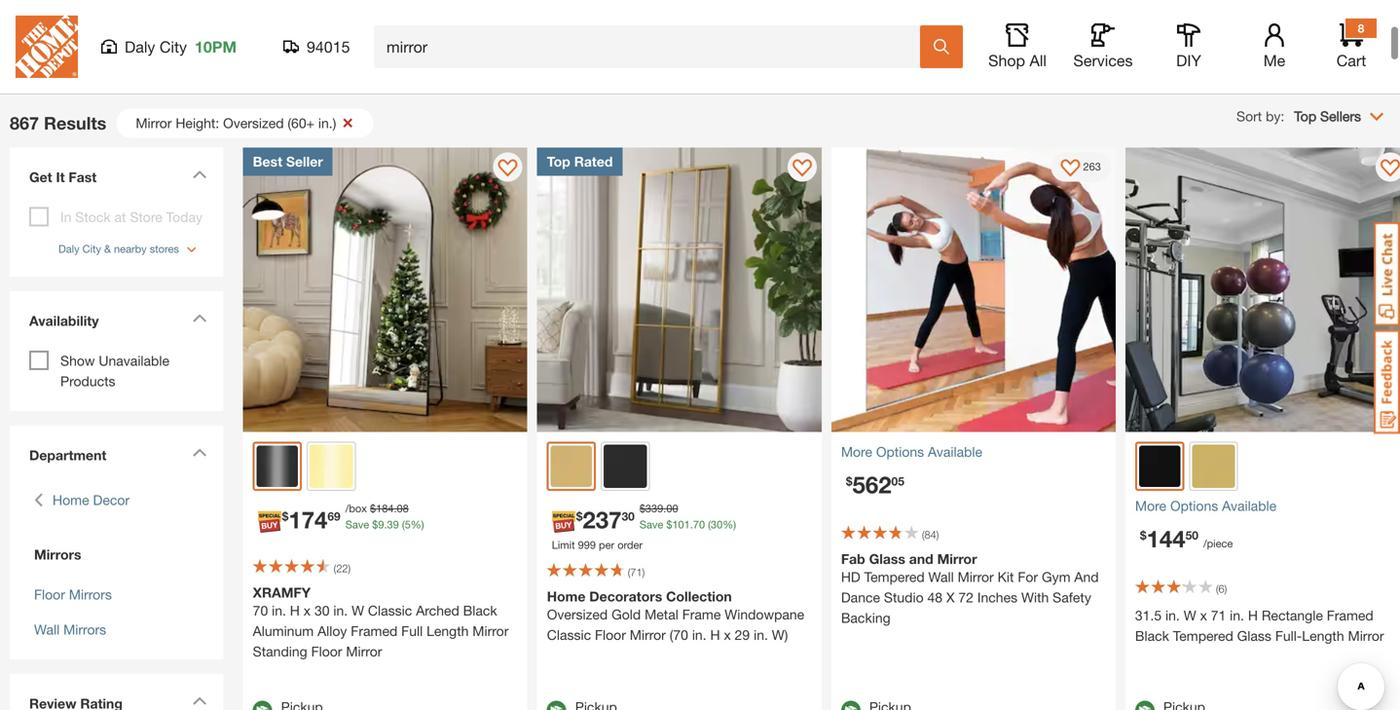 Task type: locate. For each thing, give the bounding box(es) containing it.
1 horizontal spatial tempered
[[1174, 628, 1234, 644]]

1 horizontal spatial more options available
[[1136, 498, 1277, 514]]

0 horizontal spatial classic
[[368, 602, 412, 618]]

oversized inside home decorators collection oversized gold metal frame windowpane classic floor mirror (70 in. h x 29 in. w)
[[547, 606, 608, 622]]

mirrors down floor mirrors
[[63, 621, 106, 637]]

top rated
[[547, 153, 613, 169]]

1 horizontal spatial more
[[1136, 498, 1167, 514]]

30 right 101
[[711, 518, 723, 531]]

caret icon image inside get it fast link
[[193, 170, 207, 179]]

sort
[[1237, 108, 1263, 124]]

oversized up best
[[223, 115, 284, 131]]

x left the "29"
[[724, 627, 731, 643]]

city left the 10pm
[[160, 38, 187, 56]]

0 horizontal spatial w
[[352, 602, 364, 618]]

classic down decorators
[[547, 627, 591, 643]]

mirrors for wall mirrors
[[63, 621, 106, 637]]

mirrors up the floor mirrors 'link' on the bottom of page
[[34, 546, 81, 562]]

( down /piece
[[1217, 582, 1219, 595]]

glass inside fab glass and mirror hd tempered wall mirror kit for gym and dance studio 48 x 72 inches with safety backing
[[870, 551, 906, 567]]

gold image up 50 on the bottom right of page
[[1193, 445, 1236, 488]]

1 horizontal spatial 30
[[622, 509, 635, 523]]

0 horizontal spatial black image
[[604, 445, 647, 488]]

( right 101
[[708, 518, 711, 531]]

availability link
[[19, 301, 214, 346]]

floor down 'gold'
[[595, 627, 626, 643]]

in. right 31.5
[[1166, 607, 1181, 623]]

3 display image from the left
[[1381, 159, 1401, 179]]

options
[[877, 444, 925, 460], [1171, 498, 1219, 514]]

70 down xramfy at the left bottom
[[253, 602, 268, 618]]

30 left 339
[[622, 509, 635, 523]]

shop right the me
[[1288, 51, 1320, 67]]

for
[[1018, 569, 1039, 585]]

shop for shop savings
[[1288, 51, 1320, 67]]

floor down alloy
[[311, 643, 342, 659]]

options up 05
[[877, 444, 925, 460]]

0 vertical spatial options
[[877, 444, 925, 460]]

999
[[578, 539, 596, 551]]

( 22 )
[[334, 562, 351, 575]]

71
[[631, 566, 643, 578], [1212, 607, 1227, 623]]

0 vertical spatial available
[[928, 444, 983, 460]]

1 horizontal spatial full-
[[1276, 628, 1303, 644]]

0 vertical spatial city
[[160, 38, 187, 56]]

0 horizontal spatial available
[[928, 444, 983, 460]]

1 vertical spatial wall
[[34, 621, 60, 637]]

2 horizontal spatial h
[[1249, 607, 1259, 623]]

0 vertical spatial home
[[53, 492, 89, 508]]

shop inside button
[[989, 51, 1026, 70]]

in. left rectangle
[[1231, 607, 1245, 623]]

in. up alloy
[[334, 602, 348, 618]]

h left rectangle
[[1249, 607, 1259, 623]]

h
[[290, 602, 300, 618], [1249, 607, 1259, 623], [711, 627, 721, 643]]

0 vertical spatial oversized
[[223, 115, 284, 131]]

( up decorators
[[628, 566, 631, 578]]

) up decorators
[[643, 566, 645, 578]]

1 vertical spatial daly
[[58, 242, 79, 255]]

oversized left 'gold'
[[547, 606, 608, 622]]

0 vertical spatial tempered
[[865, 569, 925, 585]]

caret icon image for availability
[[193, 314, 207, 322]]

glass down rectangle
[[1238, 628, 1272, 644]]

tempered up studio
[[865, 569, 925, 585]]

tempered
[[865, 569, 925, 585], [1174, 628, 1234, 644]]

w inside 31.5 in. w x 71 in. h rectangle framed black tempered glass full-length mirror
[[1184, 607, 1197, 623]]

stock
[[75, 209, 111, 225]]

1 caret icon image from the top
[[193, 170, 207, 179]]

floor up wall mirrors 'link'
[[34, 586, 65, 602]]

1 vertical spatial gold image
[[310, 445, 353, 488]]

30 up alloy
[[315, 602, 330, 618]]

department
[[29, 447, 107, 463]]

framed left full
[[351, 623, 398, 639]]

wall down the floor mirrors 'link' on the bottom of page
[[34, 621, 60, 637]]

shop savings image
[[1279, 0, 1381, 44]]

0 horizontal spatial 30
[[315, 602, 330, 618]]

0 horizontal spatial city
[[82, 242, 101, 255]]

collection
[[666, 588, 732, 604]]

back caret image
[[34, 490, 43, 510]]

home down the limit
[[547, 588, 586, 604]]

x down xramfy at the left bottom
[[304, 602, 311, 618]]

per
[[599, 539, 615, 551]]

5
[[405, 518, 411, 531]]

$ inside $ 562 05
[[846, 474, 853, 488]]

1 vertical spatial more options available link
[[1136, 496, 1401, 516]]

more options available link up /piece
[[1136, 496, 1401, 516]]

framed right rectangle
[[1328, 607, 1374, 623]]

1 vertical spatial city
[[82, 242, 101, 255]]

it
[[56, 169, 65, 185]]

70 right 101
[[693, 518, 705, 531]]

mirror
[[136, 115, 172, 131], [938, 551, 978, 567], [958, 569, 994, 585], [473, 623, 509, 639], [630, 627, 666, 643], [1349, 628, 1385, 644], [346, 643, 382, 659]]

1 %) from the left
[[411, 518, 424, 531]]

caret icon image for department
[[193, 448, 207, 457]]

0 horizontal spatial tempered
[[865, 569, 925, 585]]

black image up '144'
[[1140, 446, 1181, 487]]

2 vertical spatial caret icon image
[[193, 448, 207, 457]]

$ inside $ 237 30
[[576, 509, 583, 523]]

shop savings link
[[1279, 0, 1381, 69]]

0 horizontal spatial glass
[[870, 551, 906, 567]]

$ left 50 on the bottom right of page
[[1141, 528, 1147, 542]]

1 horizontal spatial more options available link
[[1136, 496, 1401, 516]]

x inside the xramfy 70 in. h x 30 in. w classic arched black aluminum alloy framed full length mirror standing floor mirror
[[304, 602, 311, 618]]

silver image
[[649, 0, 752, 44]]

best seller
[[253, 153, 323, 169]]

classic for 174
[[368, 602, 412, 618]]

0 horizontal spatial more
[[842, 444, 873, 460]]

full-
[[36, 51, 63, 67], [1276, 628, 1303, 644]]

in. right (70
[[692, 627, 707, 643]]

seller
[[286, 153, 323, 169]]

1 horizontal spatial 70
[[693, 518, 705, 531]]

1 vertical spatial tempered
[[1174, 628, 1234, 644]]

71 up decorators
[[631, 566, 643, 578]]

mirrors link
[[29, 544, 204, 565]]

daly for daly city & nearby stores
[[58, 242, 79, 255]]

backing
[[842, 610, 891, 626]]

black image up 339
[[604, 445, 647, 488]]

%) right 39 in the bottom left of the page
[[411, 518, 424, 531]]

( right 39 in the bottom left of the page
[[402, 518, 405, 531]]

1 vertical spatial floor
[[595, 627, 626, 643]]

0 horizontal spatial daly
[[58, 242, 79, 255]]

0 horizontal spatial more options available link
[[842, 442, 1107, 462]]

0 horizontal spatial oversized
[[223, 115, 284, 131]]

0 vertical spatial floor
[[34, 586, 65, 602]]

$ inside "$ 174 69"
[[282, 509, 289, 523]]

2 horizontal spatial x
[[1201, 607, 1208, 623]]

glass left and at the bottom of the page
[[870, 551, 906, 567]]

144
[[1147, 524, 1186, 552]]

h down xramfy at the left bottom
[[290, 602, 300, 618]]

available up /piece
[[1223, 498, 1277, 514]]

1 save from the left
[[346, 518, 369, 531]]

0 vertical spatial 71
[[631, 566, 643, 578]]

w
[[352, 602, 364, 618], [1184, 607, 1197, 623]]

31.5 in. w x 71 in. h rectangle framed black tempered glass full-length mirror link
[[1136, 605, 1401, 646]]

kit
[[998, 569, 1015, 585]]

0 horizontal spatial black
[[264, 51, 298, 67]]

1 vertical spatial more options available
[[1136, 498, 1277, 514]]

$ inside $ 144 50 /piece
[[1141, 528, 1147, 542]]

0 vertical spatial 70
[[693, 518, 705, 531]]

daly down the in on the top left of page
[[58, 242, 79, 255]]

in.)
[[318, 115, 336, 131]]

x inside home decorators collection oversized gold metal frame windowpane classic floor mirror (70 in. h x 29 in. w)
[[724, 627, 731, 643]]

more options available up 50 on the bottom right of page
[[1136, 498, 1277, 514]]

1 horizontal spatial classic
[[547, 627, 591, 643]]

1 horizontal spatial gold image
[[439, 0, 542, 44]]

0 vertical spatial caret icon image
[[193, 170, 207, 179]]

1 vertical spatial black
[[463, 602, 498, 618]]

0 horizontal spatial shop
[[989, 51, 1026, 70]]

0 horizontal spatial home
[[53, 492, 89, 508]]

48
[[928, 589, 943, 605]]

home
[[53, 492, 89, 508], [547, 588, 586, 604]]

black right arched
[[463, 602, 498, 618]]

1 vertical spatial full-
[[1276, 628, 1303, 644]]

1 horizontal spatial x
[[724, 627, 731, 643]]

gold image
[[1193, 445, 1236, 488], [551, 446, 592, 487]]

1 horizontal spatial oversized
[[547, 606, 608, 622]]

daly for daly city 10pm
[[125, 38, 155, 56]]

) for tempered
[[937, 528, 939, 541]]

classic inside the xramfy 70 in. h x 30 in. w classic arched black aluminum alloy framed full length mirror standing floor mirror
[[368, 602, 412, 618]]

%) right 101
[[723, 518, 737, 531]]

31.5 in. w x 71 in. h rectangle framed black tempered glass full-length mirror
[[1136, 607, 1385, 644]]

h down 'frame'
[[711, 627, 721, 643]]

3 caret icon image from the top
[[193, 448, 207, 457]]

8
[[1359, 21, 1365, 35]]

174
[[289, 505, 328, 533]]

home right back caret "image"
[[53, 492, 89, 508]]

0 vertical spatial glass
[[870, 551, 906, 567]]

$ up 999 at the left of page
[[576, 509, 583, 523]]

1 horizontal spatial 71
[[1212, 607, 1227, 623]]

184
[[376, 502, 394, 515]]

more options available link up 05
[[842, 442, 1107, 462]]

city left &
[[82, 242, 101, 255]]

floor inside the xramfy 70 in. h x 30 in. w classic arched black aluminum alloy framed full length mirror standing floor mirror
[[311, 643, 342, 659]]

black image
[[229, 0, 332, 44], [257, 446, 298, 487]]

1 vertical spatial home
[[547, 588, 586, 604]]

) up fab glass and mirror hd tempered wall mirror kit for gym and dance studio 48 x 72 inches with safety backing
[[937, 528, 939, 541]]

0 horizontal spatial gold image
[[310, 445, 353, 488]]

top left rated
[[547, 153, 571, 169]]

$ 237 30
[[576, 505, 635, 533]]

( for ( 84 )
[[922, 528, 925, 541]]

x right 31.5
[[1201, 607, 1208, 623]]

$ 174 69
[[282, 505, 341, 533]]

0 horizontal spatial h
[[290, 602, 300, 618]]

0 vertical spatial gold image
[[439, 0, 542, 44]]

gold image
[[439, 0, 542, 44], [310, 445, 353, 488]]

black down 31.5
[[1136, 628, 1170, 644]]

10pm
[[195, 38, 237, 56]]

black left 94015
[[264, 51, 298, 67]]

%)
[[411, 518, 424, 531], [723, 518, 737, 531]]

best
[[253, 153, 283, 169]]

1 vertical spatial available
[[1223, 498, 1277, 514]]

full- down full length image on the top left of page
[[36, 51, 63, 67]]

6
[[1219, 582, 1225, 595]]

00
[[667, 502, 679, 515]]

caret icon image inside availability link
[[193, 314, 207, 322]]

in
[[60, 209, 72, 225]]

save
[[346, 518, 369, 531], [640, 518, 664, 531]]

home decor
[[53, 492, 130, 508]]

mirrors up wall mirrors
[[69, 586, 112, 602]]

0 vertical spatial classic
[[368, 602, 412, 618]]

wall up 48
[[929, 569, 954, 585]]

2 save from the left
[[640, 518, 664, 531]]

more up the 562
[[842, 444, 873, 460]]

$ left 69
[[282, 509, 289, 523]]

tempered down 6
[[1174, 628, 1234, 644]]

in. down xramfy at the left bottom
[[272, 602, 286, 618]]

safety
[[1053, 589, 1092, 605]]

0 vertical spatial top
[[1295, 108, 1317, 124]]

05
[[892, 474, 905, 488]]

1 horizontal spatial top
[[1295, 108, 1317, 124]]

1 vertical spatial mirrors
[[69, 586, 112, 602]]

2 horizontal spatial black
[[1136, 628, 1170, 644]]

867
[[10, 112, 39, 133]]

x
[[304, 602, 311, 618], [1201, 607, 1208, 623], [724, 627, 731, 643]]

72
[[959, 589, 974, 605]]

more up '144'
[[1136, 498, 1167, 514]]

( down 69
[[334, 562, 336, 575]]

available
[[928, 444, 983, 460], [1223, 498, 1277, 514]]

framed inside 31.5 in. w x 71 in. h rectangle framed black tempered glass full-length mirror
[[1328, 607, 1374, 623]]

0 vertical spatial wall
[[929, 569, 954, 585]]

.
[[394, 502, 397, 515], [664, 502, 667, 515], [384, 518, 387, 531], [691, 518, 693, 531]]

floor inside home decorators collection oversized gold metal frame windowpane classic floor mirror (70 in. h x 29 in. w)
[[595, 627, 626, 643]]

arched
[[416, 602, 460, 618]]

2 vertical spatial mirrors
[[63, 621, 106, 637]]

frameless image
[[1069, 0, 1171, 44]]

2 horizontal spatial display image
[[1381, 159, 1401, 179]]

frameless
[[1089, 51, 1152, 67]]

classic inside home decorators collection oversized gold metal frame windowpane classic floor mirror (70 in. h x 29 in. w)
[[547, 627, 591, 643]]

full- down rectangle
[[1276, 628, 1303, 644]]

$ right the /box
[[370, 502, 376, 515]]

black image
[[604, 445, 647, 488], [1140, 446, 1181, 487]]

2 %) from the left
[[723, 518, 737, 531]]

xramfy
[[253, 584, 311, 600]]

length
[[63, 51, 105, 67], [427, 623, 469, 639], [1303, 628, 1345, 644]]

decorators
[[590, 588, 663, 604]]

wall inside fab glass and mirror hd tempered wall mirror kit for gym and dance studio 48 x 72 inches with safety backing
[[929, 569, 954, 585]]

) down /piece
[[1225, 582, 1228, 595]]

x inside 31.5 in. w x 71 in. h rectangle framed black tempered glass full-length mirror
[[1201, 607, 1208, 623]]

top right by:
[[1295, 108, 1317, 124]]

2 horizontal spatial 30
[[711, 518, 723, 531]]

mirrors
[[34, 546, 81, 562], [69, 586, 112, 602], [63, 621, 106, 637]]

$ left 00
[[640, 502, 646, 515]]

1 horizontal spatial city
[[160, 38, 187, 56]]

1 horizontal spatial save
[[640, 518, 664, 531]]

2 shop from the left
[[989, 51, 1026, 70]]

1 horizontal spatial framed
[[1328, 607, 1374, 623]]

w inside the xramfy 70 in. h x 30 in. w classic arched black aluminum alloy framed full length mirror standing floor mirror
[[352, 602, 364, 618]]

1 horizontal spatial wall
[[929, 569, 954, 585]]

length down arched
[[427, 623, 469, 639]]

caret icon image inside the department link
[[193, 448, 207, 457]]

1 shop from the left
[[1288, 51, 1320, 67]]

show unavailable products link
[[60, 352, 170, 389]]

0 horizontal spatial %)
[[411, 518, 424, 531]]

more options available link
[[842, 442, 1107, 462], [1136, 496, 1401, 516]]

70 inside $ 339 . 00 save $ 101 . 70 ( 30 %) limit 999 per order
[[693, 518, 705, 531]]

daly right full-length link
[[125, 38, 155, 56]]

1 vertical spatial glass
[[1238, 628, 1272, 644]]

unavailable
[[99, 352, 170, 369]]

) down the /box
[[348, 562, 351, 575]]

more options available up 05
[[842, 444, 983, 460]]

1 horizontal spatial h
[[711, 627, 721, 643]]

1 horizontal spatial glass
[[1238, 628, 1272, 644]]

( up and at the bottom of the page
[[922, 528, 925, 541]]

glass
[[870, 551, 906, 567], [1238, 628, 1272, 644]]

save down the /box
[[346, 518, 369, 531]]

71 down 6
[[1212, 607, 1227, 623]]

save down 339
[[640, 518, 664, 531]]

options up 50 on the bottom right of page
[[1171, 498, 1219, 514]]

1 horizontal spatial display image
[[1061, 159, 1081, 179]]

rated
[[575, 153, 613, 169]]

oversized gold metal frame windowpane classic floor mirror (70 in. h x 29 in. w) image
[[538, 147, 822, 432]]

length inside the xramfy 70 in. h x 30 in. w classic arched black aluminum alloy framed full length mirror standing floor mirror
[[427, 623, 469, 639]]

94015
[[307, 38, 350, 56]]

length down full length image on the top left of page
[[63, 51, 105, 67]]

gold image up the 237
[[551, 446, 592, 487]]

1 horizontal spatial length
[[427, 623, 469, 639]]

diy button
[[1158, 23, 1221, 70]]

mirror height: oversized (60+ in.)
[[136, 115, 336, 131]]

263 button
[[1052, 152, 1111, 181]]

aluminum
[[253, 623, 314, 639]]

(70
[[670, 627, 689, 643]]

h inside the xramfy 70 in. h x 30 in. w classic arched black aluminum alloy framed full length mirror standing floor mirror
[[290, 602, 300, 618]]

save inside $ 339 . 00 save $ 101 . 70 ( 30 %) limit 999 per order
[[640, 518, 664, 531]]

1 vertical spatial 70
[[253, 602, 268, 618]]

1 horizontal spatial options
[[1171, 498, 1219, 514]]

caret icon image
[[193, 170, 207, 179], [193, 314, 207, 322], [193, 448, 207, 457]]

1 vertical spatial 71
[[1212, 607, 1227, 623]]

classic up full
[[368, 602, 412, 618]]

home inside home decorators collection oversized gold metal frame windowpane classic floor mirror (70 in. h x 29 in. w)
[[547, 588, 586, 604]]

me button
[[1244, 23, 1306, 70]]

1 horizontal spatial w
[[1184, 607, 1197, 623]]

2 horizontal spatial length
[[1303, 628, 1345, 644]]

available up ( 84 )
[[928, 444, 983, 460]]

$ left 05
[[846, 474, 853, 488]]

wall mirrors link
[[34, 621, 106, 637]]

2 display image from the left
[[1061, 159, 1081, 179]]

0 horizontal spatial save
[[346, 518, 369, 531]]

more
[[842, 444, 873, 460], [1136, 498, 1167, 514]]

x
[[947, 589, 955, 605]]

0 horizontal spatial 70
[[253, 602, 268, 618]]

1 horizontal spatial floor
[[311, 643, 342, 659]]

display image
[[499, 159, 518, 179], [1061, 159, 1081, 179], [1381, 159, 1401, 179]]

limit
[[552, 539, 575, 551]]

shop left all
[[989, 51, 1026, 70]]

shop all button
[[987, 23, 1049, 70]]

0 horizontal spatial top
[[547, 153, 571, 169]]

2 caret icon image from the top
[[193, 314, 207, 322]]

length down rectangle
[[1303, 628, 1345, 644]]



Task type: vqa. For each thing, say whether or not it's contained in the screenshot.
the may to the bottom
no



Task type: describe. For each thing, give the bounding box(es) containing it.
( for ( 6 )
[[1217, 582, 1219, 595]]

black inside the xramfy 70 in. h x 30 in. w classic arched black aluminum alloy framed full length mirror standing floor mirror
[[463, 602, 498, 618]]

0 horizontal spatial floor
[[34, 586, 65, 602]]

nearby
[[114, 242, 147, 255]]

0 horizontal spatial full-
[[36, 51, 63, 67]]

30 inside $ 237 30
[[622, 509, 635, 523]]

0 vertical spatial mirrors
[[34, 546, 81, 562]]

classic for 237
[[547, 627, 591, 643]]

22
[[336, 562, 348, 575]]

0 horizontal spatial length
[[63, 51, 105, 67]]

wood link
[[859, 0, 962, 69]]

cart
[[1337, 51, 1367, 70]]

black inside 31.5 in. w x 71 in. h rectangle framed black tempered glass full-length mirror
[[1136, 628, 1170, 644]]

263
[[1084, 160, 1102, 173]]

1 horizontal spatial gold image
[[1193, 445, 1236, 488]]

full
[[402, 623, 423, 639]]

floor mirrors link
[[34, 586, 112, 602]]

hd tempered wall mirror kit for gym and dance studio 48 x 72 inches with safety backing image
[[832, 147, 1116, 432]]

decor
[[93, 492, 130, 508]]

0 horizontal spatial 71
[[631, 566, 643, 578]]

gym
[[1042, 569, 1071, 585]]

fab glass and mirror hd tempered wall mirror kit for gym and dance studio 48 x 72 inches with safety backing
[[842, 551, 1099, 626]]

1 display image from the left
[[499, 159, 518, 179]]

( 6 )
[[1217, 582, 1228, 595]]

full-length
[[36, 51, 105, 67]]

mirror height: oversized (60+ in.) button
[[116, 108, 373, 138]]

get it fast link
[[19, 157, 214, 202]]

9
[[378, 518, 384, 531]]

height:
[[176, 115, 219, 131]]

length inside 31.5 in. w x 71 in. h rectangle framed black tempered glass full-length mirror
[[1303, 628, 1345, 644]]

84
[[925, 528, 937, 541]]

237
[[583, 505, 622, 533]]

availability
[[29, 313, 99, 329]]

69
[[328, 509, 341, 523]]

$ down 00
[[667, 518, 673, 531]]

( for ( 22 )
[[334, 562, 336, 575]]

70 in. h x 30 in. w classic arched black aluminum alloy framed full length mirror standing floor mirror image
[[243, 147, 528, 432]]

mirror inside 31.5 in. w x 71 in. h rectangle framed black tempered glass full-length mirror
[[1349, 628, 1385, 644]]

/box $ 184 . 08 save $ 9 . 39 ( 5 %)
[[346, 502, 424, 531]]

black inside "link"
[[264, 51, 298, 67]]

save inside /box $ 184 . 08 save $ 9 . 39 ( 5 %)
[[346, 518, 369, 531]]

mirrors for floor mirrors
[[69, 586, 112, 602]]

metal
[[645, 606, 679, 622]]

0 vertical spatial more options available link
[[842, 442, 1107, 462]]

0 horizontal spatial wall
[[34, 621, 60, 637]]

all
[[1030, 51, 1047, 70]]

gold
[[612, 606, 641, 622]]

full-length link
[[19, 0, 122, 69]]

daly city & nearby stores
[[58, 242, 179, 255]]

1 vertical spatial options
[[1171, 498, 1219, 514]]

( for ( 71 )
[[628, 566, 631, 578]]

and
[[1075, 569, 1099, 585]]

xramfy 70 in. h x 30 in. w classic arched black aluminum alloy framed full length mirror standing floor mirror
[[253, 584, 509, 659]]

home decorators collection oversized gold metal frame windowpane classic floor mirror (70 in. h x 29 in. w)
[[547, 588, 805, 643]]

) for 30
[[348, 562, 351, 575]]

black link
[[229, 0, 332, 69]]

sort by: top sellers
[[1237, 108, 1362, 124]]

0 vertical spatial more
[[842, 444, 873, 460]]

by:
[[1267, 108, 1285, 124]]

$ 144 50 /piece
[[1141, 524, 1234, 552]]

sellers
[[1321, 108, 1362, 124]]

home for home decor
[[53, 492, 89, 508]]

/piece
[[1204, 537, 1234, 550]]

fast
[[69, 169, 97, 185]]

floor mirrors
[[34, 586, 112, 602]]

city for 10pm
[[160, 38, 187, 56]]

frame
[[683, 606, 721, 622]]

display image
[[793, 159, 812, 179]]

( 84 )
[[922, 528, 939, 541]]

562
[[853, 470, 892, 498]]

diy
[[1177, 51, 1202, 70]]

30 inside the xramfy 70 in. h x 30 in. w classic arched black aluminum alloy framed full length mirror standing floor mirror
[[315, 602, 330, 618]]

1 vertical spatial more
[[1136, 498, 1167, 514]]

&
[[104, 242, 111, 255]]

$ 339 . 00 save $ 101 . 70 ( 30 %) limit 999 per order
[[552, 502, 737, 551]]

department link
[[19, 435, 214, 475]]

( inside $ 339 . 00 save $ 101 . 70 ( 30 %) limit 999 per order
[[708, 518, 711, 531]]

( 71 )
[[628, 566, 645, 578]]

glass inside 31.5 in. w x 71 in. h rectangle framed black tempered glass full-length mirror
[[1238, 628, 1272, 644]]

0 horizontal spatial options
[[877, 444, 925, 460]]

0 horizontal spatial more options available
[[842, 444, 983, 460]]

frameless link
[[1069, 0, 1171, 69]]

the home depot logo image
[[16, 16, 78, 78]]

( inside /box $ 184 . 08 save $ 9 . 39 ( 5 %)
[[402, 518, 405, 531]]

results
[[44, 112, 107, 133]]

display image inside 263 "dropdown button"
[[1061, 159, 1081, 179]]

29
[[735, 627, 750, 643]]

daly city 10pm
[[125, 38, 237, 56]]

city for &
[[82, 242, 101, 255]]

full- inside 31.5 in. w x 71 in. h rectangle framed black tempered glass full-length mirror
[[1276, 628, 1303, 644]]

1 vertical spatial black image
[[257, 446, 298, 487]]

50
[[1186, 528, 1199, 542]]

me
[[1264, 51, 1286, 70]]

hd
[[842, 569, 861, 585]]

71 inside 31.5 in. w x 71 in. h rectangle framed black tempered glass full-length mirror
[[1212, 607, 1227, 623]]

rectangle
[[1262, 607, 1324, 623]]

home for home decorators collection oversized gold metal frame windowpane classic floor mirror (70 in. h x 29 in. w)
[[547, 588, 586, 604]]

101
[[673, 518, 691, 531]]

services
[[1074, 51, 1133, 70]]

shop savings
[[1288, 51, 1372, 67]]

What can we help you find today? search field
[[387, 26, 920, 67]]

get it fast
[[29, 169, 97, 185]]

in stock at store today
[[60, 209, 203, 225]]

1 horizontal spatial available
[[1223, 498, 1277, 514]]

94015 button
[[283, 37, 351, 57]]

full length image
[[19, 0, 122, 44]]

show
[[60, 352, 95, 369]]

%) inside /box $ 184 . 08 save $ 9 . 39 ( 5 %)
[[411, 518, 424, 531]]

30 inside $ 339 . 00 save $ 101 . 70 ( 30 %) limit 999 per order
[[711, 518, 723, 531]]

339
[[646, 502, 664, 515]]

0 vertical spatial black image
[[229, 0, 332, 44]]

mirror inside home decorators collection oversized gold metal frame windowpane classic floor mirror (70 in. h x 29 in. w)
[[630, 627, 666, 643]]

tempered inside 31.5 in. w x 71 in. h rectangle framed black tempered glass full-length mirror
[[1174, 628, 1234, 644]]

) for metal
[[643, 566, 645, 578]]

1 horizontal spatial black image
[[1140, 446, 1181, 487]]

(60+
[[288, 115, 315, 131]]

31.5 in. w x 71 in. h rectangle framed black tempered glass full-length mirror image
[[1126, 147, 1401, 432]]

feedback link image
[[1375, 329, 1401, 434]]

order
[[618, 539, 643, 551]]

h inside 31.5 in. w x 71 in. h rectangle framed black tempered glass full-length mirror
[[1249, 607, 1259, 623]]

with
[[1022, 589, 1049, 605]]

shop for shop all
[[989, 51, 1026, 70]]

services button
[[1073, 23, 1135, 70]]

oversized inside button
[[223, 115, 284, 131]]

tempered inside fab glass and mirror hd tempered wall mirror kit for gym and dance studio 48 x 72 inches with safety backing
[[865, 569, 925, 585]]

dance
[[842, 589, 881, 605]]

wood
[[893, 51, 928, 67]]

home decor link
[[53, 490, 130, 510]]

caret icon image for get it fast
[[193, 170, 207, 179]]

fab
[[842, 551, 866, 567]]

windowpane
[[725, 606, 805, 622]]

0 horizontal spatial gold image
[[551, 446, 592, 487]]

h inside home decorators collection oversized gold metal frame windowpane classic floor mirror (70 in. h x 29 in. w)
[[711, 627, 721, 643]]

1 vertical spatial top
[[547, 153, 571, 169]]

get
[[29, 169, 52, 185]]

live chat image
[[1375, 222, 1401, 326]]

70 inside the xramfy 70 in. h x 30 in. w classic arched black aluminum alloy framed full length mirror standing floor mirror
[[253, 602, 268, 618]]

$ left 39 in the bottom left of the page
[[372, 518, 378, 531]]

wood image
[[859, 0, 962, 44]]

%) inside $ 339 . 00 save $ 101 . 70 ( 30 %) limit 999 per order
[[723, 518, 737, 531]]

studio
[[884, 589, 924, 605]]

framed inside the xramfy 70 in. h x 30 in. w classic arched black aluminum alloy framed full length mirror standing floor mirror
[[351, 623, 398, 639]]

store
[[130, 209, 162, 225]]

products
[[60, 373, 115, 389]]

mirror inside button
[[136, 115, 172, 131]]

39
[[387, 518, 399, 531]]

in. right the "29"
[[754, 627, 769, 643]]



